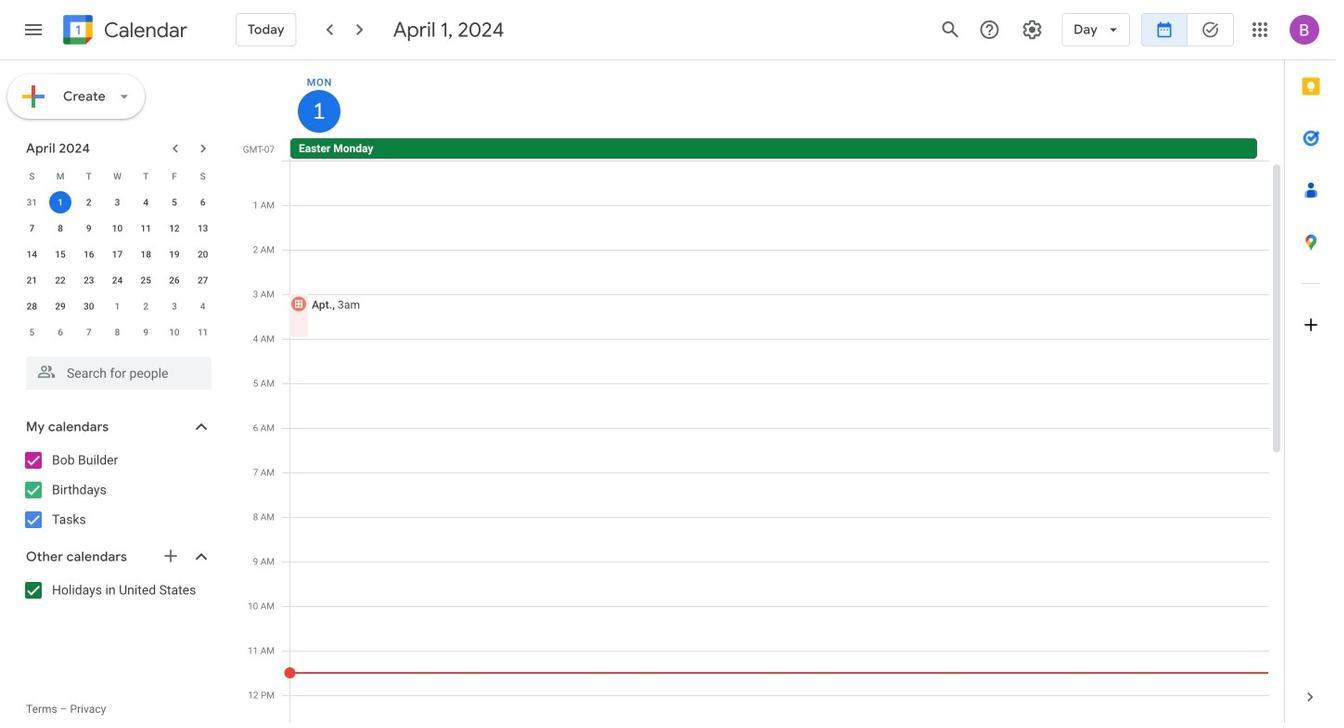Task type: vqa. For each thing, say whether or not it's contained in the screenshot.
2nd SHARING from the bottom
no



Task type: describe. For each thing, give the bounding box(es) containing it.
main drawer image
[[22, 19, 45, 41]]

17 element
[[106, 243, 129, 265]]

23 element
[[78, 269, 100, 291]]

16 element
[[78, 243, 100, 265]]

march 31 element
[[21, 191, 43, 213]]

Search for people text field
[[37, 356, 200, 390]]

may 4 element
[[192, 295, 214, 317]]

cell inside april 2024 grid
[[46, 189, 75, 215]]

heading inside calendar element
[[100, 19, 187, 41]]

may 2 element
[[135, 295, 157, 317]]

9 element
[[78, 217, 100, 239]]

2 element
[[78, 191, 100, 213]]

3 element
[[106, 191, 129, 213]]

26 element
[[163, 269, 186, 291]]

may 8 element
[[106, 321, 129, 343]]

21 element
[[21, 269, 43, 291]]

12 element
[[163, 217, 186, 239]]

18 element
[[135, 243, 157, 265]]

28 element
[[21, 295, 43, 317]]

settings menu image
[[1021, 19, 1044, 41]]

may 1 element
[[106, 295, 129, 317]]

may 5 element
[[21, 321, 43, 343]]

may 7 element
[[78, 321, 100, 343]]

14 element
[[21, 243, 43, 265]]

19 element
[[163, 243, 186, 265]]

13 element
[[192, 217, 214, 239]]

4 element
[[135, 191, 157, 213]]

27 element
[[192, 269, 214, 291]]

add other calendars image
[[162, 547, 180, 565]]

8 element
[[49, 217, 72, 239]]



Task type: locate. For each thing, give the bounding box(es) containing it.
may 11 element
[[192, 321, 214, 343]]

11 element
[[135, 217, 157, 239]]

20 element
[[192, 243, 214, 265]]

24 element
[[106, 269, 129, 291]]

may 3 element
[[163, 295, 186, 317]]

monday, april 1, today element
[[298, 90, 341, 133]]

None search field
[[0, 349, 230, 390]]

calendar element
[[59, 11, 187, 52]]

may 6 element
[[49, 321, 72, 343]]

heading
[[100, 19, 187, 41]]

10 element
[[106, 217, 129, 239]]

row group
[[18, 189, 217, 345]]

tab list
[[1286, 60, 1337, 671]]

15 element
[[49, 243, 72, 265]]

my calendars list
[[4, 446, 230, 535]]

may 9 element
[[135, 321, 157, 343]]

row
[[282, 138, 1285, 161], [282, 161, 1270, 723], [18, 163, 217, 189], [18, 189, 217, 215], [18, 215, 217, 241], [18, 241, 217, 267], [18, 267, 217, 293], [18, 293, 217, 319], [18, 319, 217, 345]]

29 element
[[49, 295, 72, 317]]

30 element
[[78, 295, 100, 317]]

april 2024 grid
[[18, 163, 217, 345]]

grid
[[238, 60, 1285, 723]]

6 element
[[192, 191, 214, 213]]

may 10 element
[[163, 321, 186, 343]]

cell
[[284, 161, 1270, 723], [46, 189, 75, 215]]

7 element
[[21, 217, 43, 239]]

1, today element
[[49, 191, 72, 213]]

0 horizontal spatial cell
[[46, 189, 75, 215]]

1 horizontal spatial cell
[[284, 161, 1270, 723]]

25 element
[[135, 269, 157, 291]]

5 element
[[163, 191, 186, 213]]

22 element
[[49, 269, 72, 291]]



